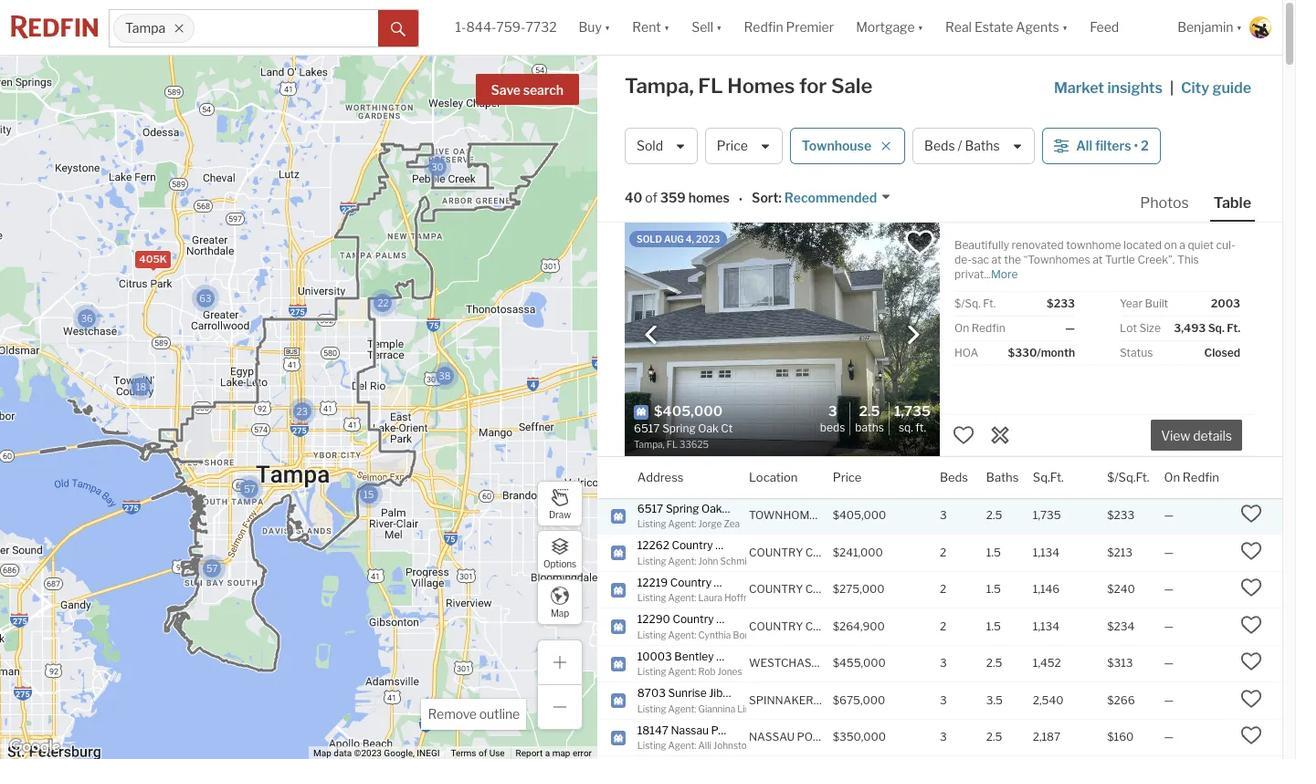 Task type: vqa. For each thing, say whether or not it's contained in the screenshot.


Task type: locate. For each thing, give the bounding box(es) containing it.
3 right $350,000
[[940, 731, 947, 745]]

previous button image
[[642, 326, 660, 344]]

3 right $455,000
[[940, 657, 947, 671]]

2 horizontal spatial ft.
[[1227, 322, 1240, 335]]

0 vertical spatial of
[[645, 190, 657, 206]]

favorite this home image for $234
[[1240, 615, 1262, 637]]

0 horizontal spatial at
[[992, 253, 1002, 267]]

country chase up hoffman
[[749, 546, 843, 560]]

3 ▾ from the left
[[716, 20, 722, 35]]

1 vertical spatial 1,134
[[1033, 620, 1060, 634]]

insights
[[1107, 79, 1163, 97]]

3 for $675,000
[[940, 694, 947, 708]]

1 horizontal spatial map
[[551, 608, 569, 619]]

privat...
[[955, 268, 991, 281]]

listing inside 10003 bentley way listing agent: rob jones
[[637, 667, 666, 678]]

way
[[716, 650, 739, 664], [725, 687, 748, 701]]

size
[[1140, 322, 1161, 335]]

• left sort at the right top
[[739, 192, 743, 207]]

listing inside 12290 country white cir listing agent: cynthia bondell
[[637, 630, 666, 641]]

zea
[[724, 519, 740, 530]]

1-
[[455, 20, 466, 35]]

▾ for benjamin ▾
[[1236, 20, 1242, 35]]

next button image
[[904, 326, 923, 344]]

buy ▾
[[579, 20, 610, 35]]

12219
[[637, 576, 668, 590]]

chase for $275,000
[[805, 583, 843, 597]]

4 favorite this home image from the top
[[1240, 652, 1262, 674]]

1,735 down "sq.ft." button
[[1033, 509, 1061, 523]]

country for 12262
[[672, 539, 713, 553]]

0 horizontal spatial redfin
[[744, 20, 783, 35]]

1,452
[[1033, 657, 1061, 671]]

agent: down 10003 bentley way link
[[668, 667, 696, 678]]

on down view
[[1164, 470, 1180, 485]]

country inside 12262 country white cir listing agent: john schmidt pa
[[672, 539, 713, 553]]

cir inside 12219 country white cir listing agent: laura hoffman
[[747, 576, 762, 590]]

3 listing from the top
[[637, 593, 666, 604]]

baths inside beds / baths button
[[965, 138, 1000, 154]]

3 chase from the top
[[805, 620, 843, 634]]

white up cynthia
[[716, 613, 747, 627]]

agent: down "nassau"
[[668, 741, 696, 752]]

price up homes
[[717, 138, 748, 154]]

1.5 for $264,900
[[986, 620, 1001, 634]]

0 vertical spatial 1,735
[[894, 404, 931, 420]]

townhouse
[[802, 138, 872, 154]]

0 vertical spatial baths
[[965, 138, 1000, 154]]

— right $213
[[1164, 546, 1174, 560]]

— for $160
[[1164, 731, 1174, 745]]

3 country from the top
[[749, 620, 803, 634]]

3 for $455,000
[[940, 657, 947, 671]]

table button
[[1210, 194, 1255, 222]]

1 vertical spatial beds
[[820, 421, 845, 434]]

save search button
[[475, 74, 579, 105]]

4 ▾ from the left
[[918, 20, 923, 35]]

cir for 12219 country white cir
[[747, 576, 762, 590]]

way right 'jib'
[[725, 687, 748, 701]]

0 vertical spatial redfin
[[744, 20, 783, 35]]

3 left 2.5 baths
[[828, 404, 837, 420]]

on redfin down view details
[[1164, 470, 1219, 485]]

3 left "3.5"
[[940, 694, 947, 708]]

favorite this home image for $266
[[1240, 689, 1262, 711]]

chase down $241,000
[[805, 583, 843, 597]]

1,735 right 2.5 baths
[[894, 404, 931, 420]]

schmidt
[[720, 556, 756, 567]]

price up $405,000
[[833, 470, 862, 485]]

1,134 for $213
[[1033, 546, 1060, 560]]

0 vertical spatial a
[[1179, 238, 1185, 252]]

3 favorite this home image from the top
[[1240, 615, 1262, 637]]

2 vertical spatial redfin
[[1183, 470, 1219, 485]]

sq. for 3,493
[[1208, 322, 1225, 335]]

1 vertical spatial baths
[[855, 421, 884, 434]]

2023
[[696, 234, 720, 245]]

0 vertical spatial country
[[672, 539, 713, 553]]

agent: for 8703
[[668, 704, 696, 715]]

map for map data ©2023 google, inegi
[[313, 749, 331, 759]]

2 vertical spatial country chase
[[749, 620, 843, 634]]

1 ▾ from the left
[[605, 20, 610, 35]]

agent: inside 18147 nassau point dr listing agent: alli johnston
[[668, 741, 696, 752]]

listing for 8703
[[637, 704, 666, 715]]

ft. inside 1,735 sq. ft.
[[916, 421, 926, 434]]

spring
[[666, 502, 699, 516]]

0 vertical spatial •
[[1134, 138, 1138, 154]]

redfin down view details
[[1183, 470, 1219, 485]]

2 vertical spatial country
[[749, 620, 803, 634]]

1,735
[[894, 404, 931, 420], [1033, 509, 1061, 523]]

redfin left 'premier'
[[744, 20, 783, 35]]

— down the on redfin button
[[1164, 509, 1174, 523]]

2 favorite this home image from the top
[[1240, 578, 1262, 600]]

4 listing from the top
[[637, 630, 666, 641]]

agent: inside 12219 country white cir listing agent: laura hoffman
[[668, 593, 696, 604]]

country inside 12290 country white cir listing agent: cynthia bondell
[[673, 613, 714, 627]]

0 horizontal spatial a
[[545, 749, 550, 759]]

2.5
[[859, 404, 880, 420], [986, 509, 1002, 523], [986, 657, 1002, 671], [986, 731, 1002, 745]]

cir up hoffman
[[747, 576, 762, 590]]

0 vertical spatial beds
[[924, 138, 955, 154]]

agent: down spring in the right of the page
[[668, 519, 696, 530]]

2 for $240
[[940, 583, 946, 597]]

0 vertical spatial way
[[716, 650, 739, 664]]

real
[[945, 20, 972, 35]]

agent: inside 12262 country white cir listing agent: john schmidt pa
[[668, 556, 696, 567]]

10003 bentley way link
[[637, 650, 739, 665]]

listing down the 6517
[[637, 519, 666, 530]]

use
[[489, 749, 505, 759]]

2 1,134 from the top
[[1033, 620, 1060, 634]]

sq. right 2.5 baths
[[899, 421, 913, 434]]

heading
[[634, 403, 782, 452]]

1 vertical spatial of
[[479, 749, 487, 759]]

1.5 left 1,146
[[986, 583, 1001, 597]]

beds inside beds / baths button
[[924, 138, 955, 154]]

listing down 12290
[[637, 630, 666, 641]]

2 right $264,900
[[940, 620, 946, 634]]

1 horizontal spatial sq.
[[1208, 322, 1225, 335]]

rent ▾
[[632, 20, 670, 35]]

white inside 12262 country white cir listing agent: john schmidt pa
[[715, 539, 746, 553]]

6517 spring oak ct link
[[637, 502, 736, 517]]

6517 spring oak ct listing agent: jorge zea
[[637, 502, 740, 530]]

google,
[[384, 749, 415, 759]]

sq. up closed on the right
[[1208, 322, 1225, 335]]

0 vertical spatial white
[[715, 539, 746, 553]]

$/sq.ft. button
[[1107, 458, 1150, 499]]

0 horizontal spatial sq.
[[899, 421, 913, 434]]

1 horizontal spatial redfin
[[972, 322, 1005, 335]]

ft. right 2.5 baths
[[916, 421, 926, 434]]

2 right filters
[[1141, 138, 1149, 154]]

bondell
[[733, 630, 765, 641]]

favorite this home image for $160
[[1240, 726, 1262, 748]]

at down townhome
[[1093, 253, 1103, 267]]

listing down the 8703
[[637, 704, 666, 715]]

beautifully renovated townhome located on a quiet cul- de-sac at the "townhomes at turtle creek". this privat...
[[955, 238, 1235, 281]]

listing inside 18147 nassau point dr listing agent: alli johnston
[[637, 741, 666, 752]]

$/sq.ft.
[[1107, 470, 1150, 485]]

a right on
[[1179, 238, 1185, 252]]

agent: inside 10003 bentley way listing agent: rob jones
[[668, 667, 696, 678]]

3 agent: from the top
[[668, 593, 696, 604]]

price button up sort at the right top
[[705, 128, 783, 164]]

▾ right agents
[[1062, 20, 1068, 35]]

sell ▾ button
[[681, 0, 733, 55]]

7 listing from the top
[[637, 741, 666, 752]]

1 vertical spatial country
[[749, 583, 803, 597]]

0 vertical spatial 1,134
[[1033, 546, 1060, 560]]

located
[[1124, 238, 1162, 252]]

map inside button
[[551, 608, 569, 619]]

2,540
[[1033, 694, 1064, 708]]

photos button
[[1136, 194, 1210, 220]]

0 vertical spatial cir
[[749, 539, 763, 553]]

favorite this home image for $313
[[1240, 652, 1262, 674]]

0 horizontal spatial 1,735
[[894, 404, 931, 420]]

3 country chase from the top
[[749, 620, 843, 634]]

sell
[[692, 20, 713, 35]]

real estate agents ▾
[[945, 20, 1068, 35]]

— right $234
[[1164, 620, 1174, 634]]

▾ right 'sell' at the top right
[[716, 20, 722, 35]]

2.5 up "3.5"
[[986, 657, 1002, 671]]

2 vertical spatial ft.
[[916, 421, 926, 434]]

save
[[491, 82, 521, 98]]

baths down x-out this home icon
[[986, 470, 1019, 485]]

1 agent: from the top
[[668, 519, 696, 530]]

1.5 down baths button
[[986, 546, 1001, 560]]

3
[[828, 404, 837, 420], [940, 509, 947, 523], [940, 657, 947, 671], [940, 694, 947, 708], [940, 731, 947, 745]]

on up the hoa
[[955, 322, 969, 335]]

sale
[[831, 74, 873, 98]]

▾ right mortgage
[[918, 20, 923, 35]]

3 down beds button
[[940, 509, 947, 523]]

40 of 359 homes •
[[625, 190, 743, 207]]

map down options on the left bottom of the page
[[551, 608, 569, 619]]

1 vertical spatial white
[[714, 576, 745, 590]]

2 country from the top
[[749, 583, 803, 597]]

x-out this home image
[[989, 425, 1011, 446]]

0 horizontal spatial ft.
[[916, 421, 926, 434]]

cir inside 12290 country white cir listing agent: cynthia bondell
[[750, 613, 764, 627]]

1.5 up "3.5"
[[986, 620, 1001, 634]]

baths right /
[[965, 138, 1000, 154]]

of right 40
[[645, 190, 657, 206]]

— for $240
[[1164, 583, 1174, 597]]

redfin down $/sq. ft.
[[972, 322, 1005, 335]]

listing down 10003 at the bottom
[[637, 667, 666, 678]]

• right filters
[[1134, 138, 1138, 154]]

ft. for 3,493
[[1227, 322, 1240, 335]]

|
[[1170, 79, 1174, 97]]

favorite this home image for $233
[[1240, 504, 1262, 526]]

submit search image
[[391, 22, 406, 36]]

1,134 for $234
[[1033, 620, 1060, 634]]

agent: inside 12290 country white cir listing agent: cynthia bondell
[[668, 630, 696, 641]]

▾ right buy
[[605, 20, 610, 35]]

0 vertical spatial price
[[717, 138, 748, 154]]

1 vertical spatial ft.
[[1227, 322, 1240, 335]]

2 chase from the top
[[805, 583, 843, 597]]

0 vertical spatial country chase
[[749, 546, 843, 560]]

2.5 right 3 beds at the right
[[859, 404, 880, 420]]

12262 country white cir listing agent: john schmidt pa
[[637, 539, 770, 567]]

1 horizontal spatial price
[[833, 470, 862, 485]]

cir inside 12262 country white cir listing agent: john schmidt pa
[[749, 539, 763, 553]]

agent: down 12219 country white cir link at the bottom of the page
[[668, 593, 696, 604]]

1 vertical spatial $233
[[1107, 509, 1135, 523]]

1,735 for 1,735 sq. ft.
[[894, 404, 931, 420]]

country chase down hoffman
[[749, 620, 843, 634]]

favorite this home image for $240
[[1240, 578, 1262, 600]]

1 vertical spatial country chase
[[749, 583, 843, 597]]

renovated
[[1012, 238, 1064, 252]]

— for $234
[[1164, 620, 1174, 634]]

map left data
[[313, 749, 331, 759]]

1 vertical spatial •
[[739, 192, 743, 207]]

of inside 40 of 359 homes •
[[645, 190, 657, 206]]

0 vertical spatial price button
[[705, 128, 783, 164]]

listing down 18147
[[637, 741, 666, 752]]

— for $233
[[1164, 509, 1174, 523]]

feed
[[1090, 20, 1119, 35]]

1 horizontal spatial on redfin
[[1164, 470, 1219, 485]]

$675,000
[[833, 694, 885, 708]]

country for 12219 country white cir
[[749, 583, 803, 597]]

aug
[[664, 234, 684, 245]]

▾ for mortgage ▾
[[918, 20, 923, 35]]

2.5 down baths button
[[986, 509, 1002, 523]]

0 horizontal spatial on redfin
[[955, 322, 1005, 335]]

beds left 2.5 baths
[[820, 421, 845, 434]]

ft. right $/sq. at the top of the page
[[983, 297, 996, 311]]

1 chase from the top
[[805, 546, 843, 560]]

4 agent: from the top
[[668, 630, 696, 641]]

1 vertical spatial on redfin
[[1164, 470, 1219, 485]]

6 listing from the top
[[637, 704, 666, 715]]

1 vertical spatial cir
[[747, 576, 762, 590]]

listing inside 12219 country white cir listing agent: laura hoffman
[[637, 593, 666, 604]]

2 vertical spatial beds
[[940, 470, 968, 485]]

real estate agents ▾ link
[[945, 0, 1068, 55]]

— right the $266
[[1164, 694, 1174, 708]]

agent: down 12262 country white cir link
[[668, 556, 696, 567]]

5 agent: from the top
[[668, 667, 696, 678]]

listing inside 6517 spring oak ct listing agent: jorge zea
[[637, 519, 666, 530]]

2 ▾ from the left
[[664, 20, 670, 35]]

agent: for 12219
[[668, 593, 696, 604]]

sac
[[972, 253, 989, 267]]

draw
[[549, 509, 571, 520]]

2 country chase from the top
[[749, 583, 843, 597]]

1 vertical spatial price
[[833, 470, 862, 485]]

0 horizontal spatial of
[[479, 749, 487, 759]]

1 horizontal spatial on
[[1164, 470, 1180, 485]]

0 vertical spatial ft.
[[983, 297, 996, 311]]

agent: down sunrise
[[668, 704, 696, 715]]

estate
[[975, 20, 1013, 35]]

0 vertical spatial sq.
[[1208, 322, 1225, 335]]

agent: inside 6517 spring oak ct listing agent: jorge zea
[[668, 519, 696, 530]]

$330/month
[[1008, 346, 1075, 360]]

2.5 down "3.5"
[[986, 731, 1002, 745]]

country up john
[[672, 539, 713, 553]]

• inside 40 of 359 homes •
[[739, 192, 743, 207]]

0 vertical spatial on
[[955, 322, 969, 335]]

0 vertical spatial $233
[[1047, 297, 1075, 311]]

6 ▾ from the left
[[1236, 20, 1242, 35]]

1 horizontal spatial 1,735
[[1033, 509, 1061, 523]]

cir up bondell
[[750, 613, 764, 627]]

mortgage
[[856, 20, 915, 35]]

2 agent: from the top
[[668, 556, 696, 567]]

country down pa
[[749, 583, 803, 597]]

city guide link
[[1181, 78, 1255, 100]]

white for 12290 country white cir
[[716, 613, 747, 627]]

6 agent: from the top
[[668, 704, 696, 715]]

beds left /
[[924, 138, 955, 154]]

baths right 3 beds at the right
[[855, 421, 884, 434]]

1 vertical spatial chase
[[805, 583, 843, 597]]

▾ inside 'dropdown button'
[[1062, 20, 1068, 35]]

2 listing from the top
[[637, 556, 666, 567]]

1 1.5 from the top
[[986, 546, 1001, 560]]

terms of use
[[451, 749, 505, 759]]

address
[[637, 470, 684, 485]]

©2023
[[354, 749, 382, 759]]

favorite this home image
[[953, 425, 975, 446], [1240, 541, 1262, 563], [1240, 689, 1262, 711], [1240, 726, 1262, 748]]

0 vertical spatial map
[[551, 608, 569, 619]]

$313
[[1107, 657, 1133, 671]]

1 horizontal spatial $233
[[1107, 509, 1135, 523]]

white inside 12219 country white cir listing agent: laura hoffman
[[714, 576, 745, 590]]

1 listing from the top
[[637, 519, 666, 530]]

1.5 for $275,000
[[986, 583, 1001, 597]]

1 at from the left
[[992, 253, 1002, 267]]

5 ▾ from the left
[[1062, 20, 1068, 35]]

0 horizontal spatial •
[[739, 192, 743, 207]]

1 country from the top
[[749, 546, 803, 560]]

draw button
[[537, 481, 583, 527]]

2 vertical spatial 1.5
[[986, 620, 1001, 634]]

1 favorite this home image from the top
[[1240, 504, 1262, 526]]

beds button
[[940, 458, 968, 499]]

country up cynthia
[[673, 613, 714, 627]]

sq. for 1,735
[[899, 421, 913, 434]]

359
[[660, 190, 686, 206]]

premier
[[786, 20, 834, 35]]

1 horizontal spatial of
[[645, 190, 657, 206]]

remove townhouse image
[[881, 141, 892, 152]]

listing inside 12262 country white cir listing agent: john schmidt pa
[[637, 556, 666, 567]]

1 horizontal spatial price button
[[833, 458, 862, 499]]

1 vertical spatial price button
[[833, 458, 862, 499]]

country down hoffman
[[749, 620, 803, 634]]

white for 12219 country white cir
[[714, 576, 745, 590]]

1 country chase from the top
[[749, 546, 843, 560]]

country up laura
[[670, 576, 712, 590]]

remove tampa image
[[173, 23, 184, 34]]

hoffman
[[725, 593, 762, 604]]

view details link
[[1151, 418, 1242, 452]]

2 vertical spatial chase
[[805, 620, 843, 634]]

2 vertical spatial country
[[673, 613, 714, 627]]

view details
[[1161, 429, 1232, 444]]

— up $330/month
[[1065, 322, 1075, 335]]

of for 40
[[645, 190, 657, 206]]

favorite this home image
[[1240, 504, 1262, 526], [1240, 578, 1262, 600], [1240, 615, 1262, 637], [1240, 652, 1262, 674]]

— for $213
[[1164, 546, 1174, 560]]

2 right $275,000 at the right of page
[[940, 583, 946, 597]]

agent: up 10003 bentley way link
[[668, 630, 696, 641]]

sort :
[[752, 190, 782, 206]]

1 vertical spatial 1,735
[[1033, 509, 1061, 523]]

0 horizontal spatial price button
[[705, 128, 783, 164]]

▾ left the user photo at the right top of the page
[[1236, 20, 1242, 35]]

7 agent: from the top
[[668, 741, 696, 752]]

2 1.5 from the top
[[986, 583, 1001, 597]]

None search field
[[194, 10, 378, 47]]

1 vertical spatial 1.5
[[986, 583, 1001, 597]]

on redfin down $/sq. ft.
[[955, 322, 1005, 335]]

of left use
[[479, 749, 487, 759]]

beds
[[924, 138, 955, 154], [820, 421, 845, 434], [940, 470, 968, 485]]

"townhomes
[[1024, 253, 1090, 267]]

2 vertical spatial baths
[[986, 470, 1019, 485]]

listing down 12219
[[637, 593, 666, 604]]

1,134 up 1,146
[[1033, 546, 1060, 560]]

18147 nassau point dr listing agent: alli johnston
[[637, 724, 752, 752]]

0 vertical spatial country
[[749, 546, 803, 560]]

0 horizontal spatial on
[[955, 322, 969, 335]]

bentley
[[674, 650, 714, 664]]

way inside 8703 sunrise jib way listing agent: giannina linares
[[725, 687, 748, 701]]

country
[[749, 546, 803, 560], [749, 583, 803, 597], [749, 620, 803, 634]]

of
[[645, 190, 657, 206], [479, 749, 487, 759]]

chase for $264,900
[[805, 620, 843, 634]]

white up schmidt
[[715, 539, 746, 553]]

mortgage ▾ button
[[856, 0, 923, 55]]

2 down beds button
[[940, 546, 946, 560]]

1 vertical spatial on
[[1164, 470, 1180, 485]]

$233 down "townhomes
[[1047, 297, 1075, 311]]

3 1.5 from the top
[[986, 620, 1001, 634]]

1 vertical spatial a
[[545, 749, 550, 759]]

country for 12290
[[673, 613, 714, 627]]

5 listing from the top
[[637, 667, 666, 678]]

$233 up $213
[[1107, 509, 1135, 523]]

2 horizontal spatial redfin
[[1183, 470, 1219, 485]]

0 horizontal spatial map
[[313, 749, 331, 759]]

0 vertical spatial 1.5
[[986, 546, 1001, 560]]

1 vertical spatial way
[[725, 687, 748, 701]]

country chase down pa
[[749, 583, 843, 597]]

favorite button image
[[904, 227, 935, 258]]

1 horizontal spatial at
[[1093, 253, 1103, 267]]

1,134 down 1,146
[[1033, 620, 1060, 634]]

agents
[[1016, 20, 1059, 35]]

1 horizontal spatial •
[[1134, 138, 1138, 154]]

0 vertical spatial chase
[[805, 546, 843, 560]]

beds left baths button
[[940, 470, 968, 485]]

country up hoffman
[[749, 546, 803, 560]]

john
[[698, 556, 718, 567]]

1 vertical spatial map
[[313, 749, 331, 759]]

benjamin ▾
[[1178, 20, 1242, 35]]

price button up $405,000
[[833, 458, 862, 499]]

— right the $313 on the right bottom
[[1164, 657, 1174, 671]]

a left 'map'
[[545, 749, 550, 759]]

at left the
[[992, 253, 1002, 267]]

country chase for 12290 country white cir
[[749, 620, 843, 634]]

cir up pa
[[749, 539, 763, 553]]

1 1,134 from the top
[[1033, 546, 1060, 560]]

baths
[[965, 138, 1000, 154], [855, 421, 884, 434], [986, 470, 1019, 485]]

ft.
[[983, 297, 996, 311], [1227, 322, 1240, 335], [916, 421, 926, 434]]

listing inside 8703 sunrise jib way listing agent: giannina linares
[[637, 704, 666, 715]]

chase up $275,000 at the right of page
[[805, 546, 843, 560]]

map region
[[0, 0, 784, 760]]

year built
[[1120, 297, 1169, 311]]

white inside 12290 country white cir listing agent: cynthia bondell
[[716, 613, 747, 627]]

1 vertical spatial country
[[670, 576, 712, 590]]

1.5 for $241,000
[[986, 546, 1001, 560]]

3 for $405,000
[[940, 509, 947, 523]]

ft. down 2003
[[1227, 322, 1240, 335]]

sq. inside 1,735 sq. ft.
[[899, 421, 913, 434]]

chase down $275,000 at the right of page
[[805, 620, 843, 634]]

2 vertical spatial cir
[[750, 613, 764, 627]]

2 for $213
[[940, 546, 946, 560]]

1 horizontal spatial a
[[1179, 238, 1185, 252]]

2 vertical spatial white
[[716, 613, 747, 627]]

agent: inside 8703 sunrise jib way listing agent: giannina linares
[[668, 704, 696, 715]]

white up hoffman
[[714, 576, 745, 590]]

price
[[717, 138, 748, 154], [833, 470, 862, 485]]

▾ right rent
[[664, 20, 670, 35]]

0 vertical spatial on redfin
[[955, 322, 1005, 335]]

— right $160
[[1164, 731, 1174, 745]]

country inside 12219 country white cir listing agent: laura hoffman
[[670, 576, 712, 590]]

1 vertical spatial sq.
[[899, 421, 913, 434]]

— right "$240"
[[1164, 583, 1174, 597]]

country for 12219
[[670, 576, 712, 590]]

jib
[[709, 687, 723, 701]]

a inside beautifully renovated townhome located on a quiet cul- de-sac at the "townhomes at turtle creek". this privat...
[[1179, 238, 1185, 252]]

built
[[1145, 297, 1169, 311]]



Task type: describe. For each thing, give the bounding box(es) containing it.
listing for 12219
[[637, 593, 666, 604]]

listing for 6517
[[637, 519, 666, 530]]

12262 country white cir link
[[637, 539, 763, 554]]

feed button
[[1079, 0, 1167, 55]]

remove outline
[[428, 707, 520, 723]]

data
[[334, 749, 352, 759]]

1,735 for 1,735
[[1033, 509, 1061, 523]]

baths button
[[986, 458, 1019, 499]]

$350,000
[[833, 731, 886, 745]]

inegi
[[417, 749, 440, 759]]

listing for 12262
[[637, 556, 666, 567]]

way inside 10003 bentley way listing agent: rob jones
[[716, 650, 739, 664]]

3,493 sq. ft.
[[1174, 322, 1240, 335]]

agent: for 6517
[[668, 519, 696, 530]]

rent ▾ button
[[632, 0, 670, 55]]

favorite button checkbox
[[904, 227, 935, 258]]

redfin inside button
[[744, 20, 783, 35]]

cir for 12290 country white cir
[[750, 613, 764, 627]]

▾ for rent ▾
[[664, 20, 670, 35]]

google image
[[5, 736, 65, 760]]

guide
[[1213, 79, 1251, 97]]

▾ for buy ▾
[[605, 20, 610, 35]]

the
[[1004, 253, 1021, 267]]

on redfin button
[[1164, 458, 1219, 499]]

giannina
[[698, 704, 735, 715]]

2.5 for $405,000
[[986, 509, 1002, 523]]

point
[[711, 724, 738, 738]]

search
[[523, 82, 564, 98]]

18147 nassau point dr link
[[637, 724, 752, 739]]

$160
[[1107, 731, 1134, 745]]

favorite this home image for $213
[[1240, 541, 1262, 563]]

benjamin
[[1178, 20, 1234, 35]]

of for terms
[[479, 749, 487, 759]]

rob
[[698, 667, 716, 678]]

2.5 inside 2.5 baths
[[859, 404, 880, 420]]

report a map error link
[[516, 749, 592, 759]]

rent ▾ button
[[621, 0, 681, 55]]

more
[[991, 268, 1018, 281]]

jones
[[718, 667, 742, 678]]

2.5 for $350,000
[[986, 731, 1002, 745]]

redfin inside button
[[1183, 470, 1219, 485]]

terms of use link
[[451, 749, 505, 759]]

filters
[[1095, 138, 1131, 154]]

12219 country white cir listing agent: laura hoffman
[[637, 576, 762, 604]]

— for $313
[[1164, 657, 1174, 671]]

lot size
[[1120, 322, 1161, 335]]

3 for $350,000
[[940, 731, 947, 745]]

status
[[1120, 346, 1153, 360]]

alli
[[698, 741, 712, 752]]

view
[[1161, 429, 1190, 444]]

options button
[[537, 531, 583, 576]]

3,493
[[1174, 322, 1206, 335]]

country for 12262 country white cir
[[749, 546, 803, 560]]

photos
[[1140, 195, 1189, 212]]

market insights | city guide
[[1054, 79, 1251, 97]]

8703 sunrise jib way listing agent: giannina linares
[[637, 687, 769, 715]]

report a map error
[[516, 749, 592, 759]]

map for map
[[551, 608, 569, 619]]

location button
[[749, 458, 798, 499]]

user photo image
[[1250, 16, 1271, 38]]

844-
[[466, 20, 496, 35]]

country for 12290 country white cir
[[749, 620, 803, 634]]

country chase for 12262 country white cir
[[749, 546, 843, 560]]

map
[[552, 749, 570, 759]]

white for 12262 country white cir
[[715, 539, 746, 553]]

view details button
[[1151, 420, 1242, 452]]

homes
[[689, 190, 730, 206]]

beds for beds button
[[940, 470, 968, 485]]

johnston
[[713, 741, 752, 752]]

$264,900
[[833, 620, 885, 634]]

chase for $241,000
[[805, 546, 843, 560]]

0 horizontal spatial price
[[717, 138, 748, 154]]

0 horizontal spatial $233
[[1047, 297, 1075, 311]]

creek".
[[1138, 253, 1175, 267]]

map data ©2023 google, inegi
[[313, 749, 440, 759]]

40
[[625, 190, 642, 206]]

rent
[[632, 20, 661, 35]]

sq.ft.
[[1033, 470, 1064, 485]]

jorge
[[698, 519, 722, 530]]

4,
[[686, 234, 694, 245]]

all filters • 2
[[1076, 138, 1149, 154]]

tampa,
[[625, 74, 694, 98]]

lot
[[1120, 322, 1137, 335]]

beds for beds / baths
[[924, 138, 955, 154]]

homes
[[727, 74, 795, 98]]

$455,000
[[833, 657, 886, 671]]

ft. for 1,735
[[916, 421, 926, 434]]

outline
[[479, 707, 520, 723]]

— for $266
[[1164, 694, 1174, 708]]

photo of 6517 spring oak ct, tampa, fl 33625 image
[[625, 223, 940, 457]]

18147
[[637, 724, 669, 738]]

listing for 12290
[[637, 630, 666, 641]]

• inside button
[[1134, 138, 1138, 154]]

12219 country white cir link
[[637, 576, 762, 591]]

real estate agents ▾ button
[[934, 0, 1079, 55]]

recommended button
[[782, 189, 892, 207]]

cir for 12262 country white cir
[[749, 539, 763, 553]]

2 for $234
[[940, 620, 946, 634]]

on inside button
[[1164, 470, 1180, 485]]

2 inside button
[[1141, 138, 1149, 154]]

agent: for 12262
[[668, 556, 696, 567]]

3 inside 3 beds
[[828, 404, 837, 420]]

8703 sunrise jib way link
[[637, 687, 748, 702]]

townhome
[[1066, 238, 1121, 252]]

sold
[[637, 234, 662, 245]]

▾ for sell ▾
[[716, 20, 722, 35]]

buy ▾ button
[[579, 0, 610, 55]]

recommended
[[784, 190, 877, 206]]

$234
[[1107, 620, 1135, 634]]

405k
[[139, 253, 167, 266]]

cul-
[[1216, 238, 1235, 252]]

1 vertical spatial redfin
[[972, 322, 1005, 335]]

2 at from the left
[[1093, 253, 1103, 267]]

buy ▾ button
[[568, 0, 621, 55]]

$275,000
[[833, 583, 885, 597]]

all filters • 2 button
[[1042, 128, 1161, 164]]

mortgage ▾ button
[[845, 0, 934, 55]]

12262
[[637, 539, 669, 553]]

listing for 18147
[[637, 741, 666, 752]]

6517
[[637, 502, 663, 516]]

2,187
[[1033, 731, 1061, 745]]

agent: for 12290
[[668, 630, 696, 641]]

country chase for 12219 country white cir
[[749, 583, 843, 597]]

1 horizontal spatial ft.
[[983, 297, 996, 311]]

sell ▾
[[692, 20, 722, 35]]

8703
[[637, 687, 666, 701]]

ct
[[724, 502, 736, 516]]

agent: for 18147
[[668, 741, 696, 752]]

sort
[[752, 190, 779, 206]]

location
[[749, 470, 798, 485]]

oak
[[702, 502, 722, 516]]

2.5 for $455,000
[[986, 657, 1002, 671]]



